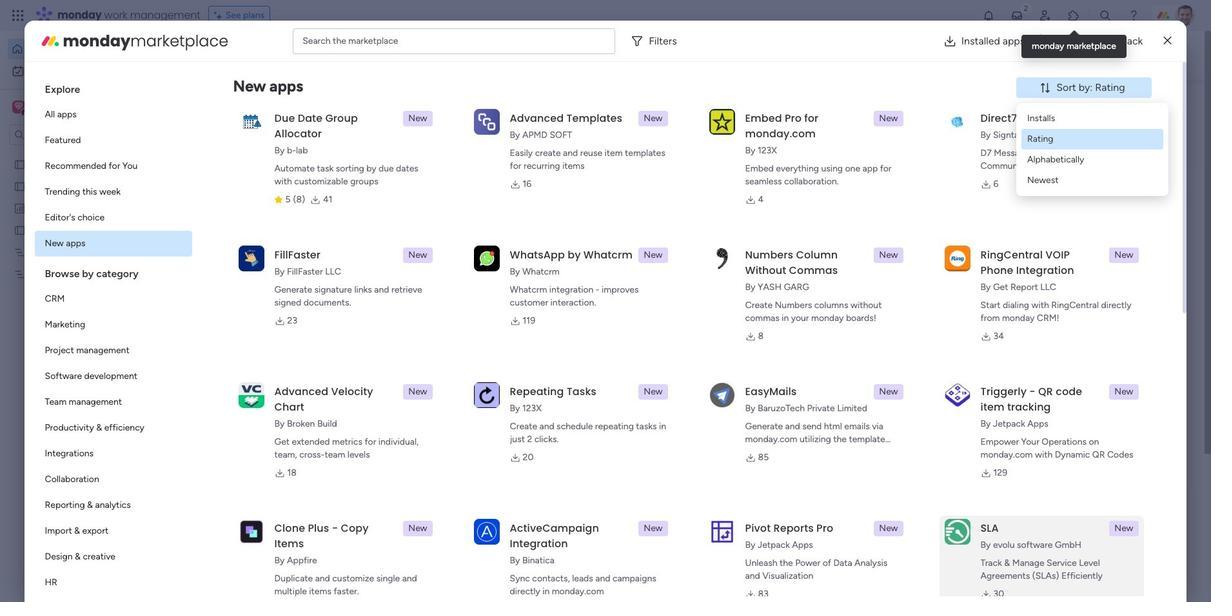 Task type: describe. For each thing, give the bounding box(es) containing it.
1 vertical spatial dapulse x slim image
[[1134, 94, 1150, 109]]

1 vertical spatial public board image
[[14, 180, 26, 192]]

see plans image
[[214, 8, 226, 23]]

component image for right public board icon
[[482, 256, 494, 267]]

quick search results list box
[[238, 121, 929, 450]]

0 vertical spatial public dashboard image
[[14, 202, 26, 214]]

monday marketplace image
[[1068, 9, 1081, 22]]

component image for bottom public board image
[[254, 256, 266, 267]]

templates image image
[[972, 260, 1142, 349]]

1 horizontal spatial dapulse x slim image
[[1164, 33, 1172, 49]]

invite members image
[[1039, 9, 1052, 22]]

2 image
[[1021, 1, 1032, 15]]

2 workspace image from the left
[[14, 100, 23, 114]]

1 vertical spatial public dashboard image
[[710, 236, 724, 250]]

1 check circle image from the top
[[979, 121, 988, 131]]

2 heading from the top
[[35, 257, 192, 286]]

monday marketplace image
[[40, 31, 60, 51]]

Search in workspace field
[[27, 127, 108, 142]]

1 vertical spatial terry turtle image
[[268, 530, 294, 556]]

2 vertical spatial public board image
[[254, 236, 268, 250]]

search everything image
[[1099, 9, 1112, 22]]

1 heading from the top
[[35, 72, 192, 102]]

add to favorites image
[[666, 236, 679, 249]]

add to favorites image
[[894, 236, 907, 249]]

v2 bolt switch image
[[1071, 48, 1079, 62]]

1 workspace image from the left
[[12, 100, 25, 114]]



Task type: locate. For each thing, give the bounding box(es) containing it.
help image
[[1128, 9, 1141, 22]]

0 vertical spatial circle o image
[[979, 171, 988, 180]]

0 vertical spatial public board image
[[14, 158, 26, 170]]

update feed image
[[1011, 9, 1024, 22]]

circle o image
[[979, 171, 988, 180], [979, 187, 988, 197]]

notifications image
[[983, 9, 996, 22]]

1 horizontal spatial public board image
[[254, 394, 268, 408]]

2 vertical spatial terry turtle image
[[268, 577, 294, 603]]

circle o image
[[979, 154, 988, 164]]

help center element
[[960, 532, 1154, 584]]

0 horizontal spatial public dashboard image
[[14, 202, 26, 214]]

close recently visited image
[[238, 105, 254, 121]]

1 horizontal spatial component image
[[482, 256, 494, 267]]

0 horizontal spatial component image
[[254, 256, 266, 267]]

dapulse x slim image
[[1164, 33, 1172, 49], [1134, 94, 1150, 109]]

1 vertical spatial heading
[[35, 257, 192, 286]]

2 horizontal spatial public board image
[[482, 236, 496, 250]]

app logo image
[[238, 109, 264, 135], [474, 109, 500, 135], [709, 109, 735, 135], [945, 109, 971, 135], [238, 246, 264, 271], [474, 246, 500, 271], [709, 246, 735, 271], [945, 246, 971, 271], [238, 382, 264, 408], [474, 382, 500, 408], [709, 382, 735, 408], [945, 382, 971, 408], [238, 519, 264, 545], [474, 519, 500, 545], [709, 519, 735, 545], [945, 519, 971, 545]]

heading
[[35, 72, 192, 102], [35, 257, 192, 286]]

workspace selection element
[[12, 99, 108, 116]]

2 circle o image from the top
[[979, 187, 988, 197]]

public board image
[[14, 158, 26, 170], [14, 180, 26, 192], [254, 236, 268, 250]]

option
[[8, 39, 157, 59], [8, 61, 157, 81], [35, 102, 192, 128], [35, 128, 192, 154], [0, 153, 165, 155], [35, 154, 192, 179], [35, 179, 192, 205], [35, 205, 192, 231], [35, 231, 192, 257], [35, 286, 192, 312], [35, 312, 192, 338], [35, 338, 192, 364], [35, 364, 192, 390], [35, 390, 192, 416], [35, 416, 192, 441], [35, 441, 192, 467], [35, 467, 192, 493], [35, 493, 192, 519], [35, 519, 192, 545], [35, 545, 192, 570], [35, 570, 192, 596]]

public board image
[[14, 224, 26, 236], [482, 236, 496, 250], [254, 394, 268, 408]]

check circle image
[[979, 121, 988, 131], [979, 138, 988, 147]]

menu menu
[[1022, 108, 1164, 191]]

1 vertical spatial check circle image
[[979, 138, 988, 147]]

terry turtle image
[[1176, 5, 1196, 26], [268, 530, 294, 556], [268, 577, 294, 603]]

2 component image from the left
[[482, 256, 494, 267]]

0 horizontal spatial dapulse x slim image
[[1134, 94, 1150, 109]]

1 circle o image from the top
[[979, 171, 988, 180]]

0 vertical spatial dapulse x slim image
[[1164, 33, 1172, 49]]

v2 user feedback image
[[971, 48, 980, 62]]

1 component image from the left
[[254, 256, 266, 267]]

select product image
[[12, 9, 25, 22]]

2 check circle image from the top
[[979, 138, 988, 147]]

0 vertical spatial check circle image
[[979, 121, 988, 131]]

0 horizontal spatial public board image
[[14, 224, 26, 236]]

workspace image
[[12, 100, 25, 114], [14, 100, 23, 114]]

component image
[[254, 256, 266, 267], [482, 256, 494, 267]]

0 vertical spatial heading
[[35, 72, 192, 102]]

1 vertical spatial circle o image
[[979, 187, 988, 197]]

list box
[[35, 72, 192, 603], [0, 151, 165, 459]]

0 vertical spatial terry turtle image
[[1176, 5, 1196, 26]]

public dashboard image
[[14, 202, 26, 214], [710, 236, 724, 250]]

1 horizontal spatial public dashboard image
[[710, 236, 724, 250]]

component image
[[710, 256, 721, 267]]



Task type: vqa. For each thing, say whether or not it's contained in the screenshot.
the right DAPULSE X SLIM Image
yes



